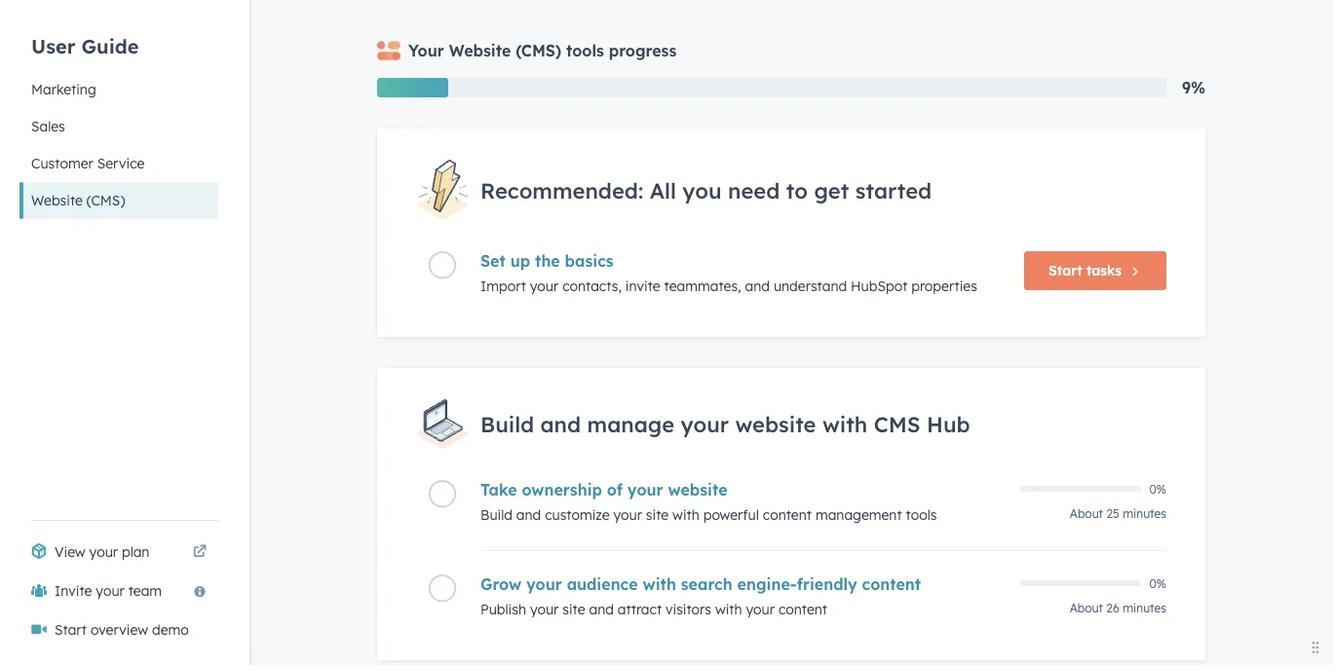 Task type: vqa. For each thing, say whether or not it's contained in the screenshot.
the left Totals
no



Task type: describe. For each thing, give the bounding box(es) containing it.
basics
[[565, 252, 614, 271]]

website for manage
[[735, 411, 816, 438]]

25
[[1107, 507, 1120, 521]]

your website (cms) tools progress progress bar
[[377, 78, 448, 97]]

hubspot
[[851, 278, 908, 295]]

all
[[650, 177, 676, 204]]

set
[[481, 252, 506, 271]]

recommended: all you need to get started
[[481, 177, 932, 204]]

grow
[[481, 575, 522, 595]]

view your plan
[[55, 544, 150, 561]]

publish
[[481, 601, 526, 618]]

tools inside take ownership of your website build and customize your site with powerful content management tools
[[906, 507, 937, 524]]

about 25 minutes
[[1070, 507, 1167, 521]]

start tasks button
[[1024, 252, 1167, 291]]

hub
[[927, 411, 970, 438]]

26
[[1107, 601, 1120, 616]]

sales
[[31, 118, 65, 135]]

marketing
[[31, 81, 96, 98]]

friendly
[[797, 575, 857, 595]]

marketing button
[[19, 71, 218, 108]]

take
[[481, 481, 517, 500]]

the
[[535, 252, 560, 271]]

get
[[814, 177, 849, 204]]

user
[[31, 34, 75, 58]]

need
[[728, 177, 780, 204]]

set up the basics import your contacts, invite teammates, and understand hubspot properties
[[481, 252, 977, 295]]

9%
[[1182, 78, 1206, 97]]

recommended:
[[481, 177, 643, 204]]

set up the basics button
[[481, 252, 1009, 271]]

0% for take ownership of your website
[[1150, 482, 1167, 497]]

start for start overview demo
[[55, 622, 87, 639]]

your right publish
[[530, 601, 559, 618]]

website (cms)
[[31, 192, 125, 209]]

grow your audience with search engine-friendly content publish your site and attract visitors with your content
[[481, 575, 921, 618]]

your down "engine-"
[[746, 601, 775, 618]]

with inside take ownership of your website build and customize your site with powerful content management tools
[[673, 507, 700, 524]]

contacts,
[[563, 278, 622, 295]]

site inside grow your audience with search engine-friendly content publish your site and attract visitors with your content
[[563, 601, 585, 618]]

overview
[[91, 622, 148, 639]]

start overview demo
[[55, 622, 189, 639]]

engine-
[[737, 575, 797, 595]]

your inside set up the basics import your contacts, invite teammates, and understand hubspot properties
[[530, 278, 559, 295]]

customer service
[[31, 155, 145, 172]]

customer service button
[[19, 145, 218, 182]]

up
[[510, 252, 530, 271]]

1 link opens in a new window image from the top
[[193, 541, 207, 564]]

user guide views element
[[19, 0, 218, 219]]

grow your audience with search engine-friendly content button
[[481, 575, 1009, 595]]

site inside take ownership of your website build and customize your site with powerful content management tools
[[646, 507, 669, 524]]

1 vertical spatial content
[[862, 575, 921, 595]]

start overview demo link
[[19, 611, 218, 650]]

you
[[683, 177, 722, 204]]

search
[[681, 575, 733, 595]]

view
[[55, 544, 85, 561]]

plan
[[122, 544, 150, 561]]

started
[[856, 177, 932, 204]]

tasks
[[1087, 262, 1122, 279]]

about for grow your audience with search engine-friendly content
[[1070, 601, 1103, 616]]

of
[[607, 481, 623, 500]]

take ownership of your website build and customize your site with powerful content management tools
[[481, 481, 937, 524]]

understand
[[774, 278, 847, 295]]

start tasks
[[1049, 262, 1122, 279]]



Task type: locate. For each thing, give the bounding box(es) containing it.
about left the 26
[[1070, 601, 1103, 616]]

0 horizontal spatial website
[[31, 192, 83, 209]]

customer
[[31, 155, 93, 172]]

service
[[97, 155, 145, 172]]

content
[[763, 507, 812, 524], [862, 575, 921, 595], [779, 601, 828, 618]]

0 horizontal spatial tools
[[566, 41, 604, 60]]

1 horizontal spatial tools
[[906, 507, 937, 524]]

tools
[[566, 41, 604, 60], [906, 507, 937, 524]]

and down take
[[516, 507, 541, 524]]

about 26 minutes
[[1070, 601, 1167, 616]]

visitors
[[666, 601, 712, 618]]

about
[[1070, 507, 1103, 521], [1070, 601, 1103, 616]]

link opens in a new window image
[[193, 541, 207, 564], [193, 546, 207, 559]]

ownership
[[522, 481, 602, 500]]

1 vertical spatial build
[[481, 507, 513, 524]]

website down customer
[[31, 192, 83, 209]]

to
[[786, 177, 808, 204]]

site left powerful
[[646, 507, 669, 524]]

progress
[[609, 41, 677, 60]]

start
[[1049, 262, 1083, 279], [55, 622, 87, 639]]

0 vertical spatial website
[[735, 411, 816, 438]]

(cms)
[[516, 41, 561, 60], [87, 192, 125, 209]]

1 vertical spatial minutes
[[1123, 601, 1167, 616]]

website (cms) button
[[19, 182, 218, 219]]

2 vertical spatial content
[[779, 601, 828, 618]]

build inside take ownership of your website build and customize your site with powerful content management tools
[[481, 507, 513, 524]]

0 horizontal spatial website
[[668, 481, 728, 500]]

tools right management
[[906, 507, 937, 524]]

content inside take ownership of your website build and customize your site with powerful content management tools
[[763, 507, 812, 524]]

start inside button
[[1049, 262, 1083, 279]]

with left powerful
[[673, 507, 700, 524]]

1 0% from the top
[[1150, 482, 1167, 497]]

and inside grow your audience with search engine-friendly content publish your site and attract visitors with your content
[[589, 601, 614, 618]]

with up attract
[[643, 575, 676, 595]]

website
[[735, 411, 816, 438], [668, 481, 728, 500]]

1 vertical spatial website
[[668, 481, 728, 500]]

build down take
[[481, 507, 513, 524]]

take ownership of your website button
[[481, 481, 1009, 500]]

powerful
[[703, 507, 759, 524]]

0 vertical spatial build
[[481, 411, 534, 438]]

build and manage your website with cms hub
[[481, 411, 970, 438]]

user guide
[[31, 34, 139, 58]]

website
[[449, 41, 511, 60], [31, 192, 83, 209]]

1 horizontal spatial website
[[449, 41, 511, 60]]

guide
[[81, 34, 139, 58]]

content down take ownership of your website button
[[763, 507, 812, 524]]

0 vertical spatial start
[[1049, 262, 1083, 279]]

website for of
[[668, 481, 728, 500]]

demo
[[152, 622, 189, 639]]

0 vertical spatial (cms)
[[516, 41, 561, 60]]

and inside take ownership of your website build and customize your site with powerful content management tools
[[516, 507, 541, 524]]

website inside take ownership of your website build and customize your site with powerful content management tools
[[668, 481, 728, 500]]

1 vertical spatial website
[[31, 192, 83, 209]]

cms
[[874, 411, 921, 438]]

1 vertical spatial site
[[563, 601, 585, 618]]

about left 25
[[1070, 507, 1103, 521]]

and inside set up the basics import your contacts, invite teammates, and understand hubspot properties
[[745, 278, 770, 295]]

sales button
[[19, 108, 218, 145]]

1 about from the top
[[1070, 507, 1103, 521]]

0 vertical spatial about
[[1070, 507, 1103, 521]]

your
[[408, 41, 444, 60]]

your down the
[[530, 278, 559, 295]]

(cms) inside "button"
[[87, 192, 125, 209]]

your inside invite your team button
[[96, 583, 125, 600]]

2 link opens in a new window image from the top
[[193, 546, 207, 559]]

1 vertical spatial about
[[1070, 601, 1103, 616]]

0%
[[1150, 482, 1167, 497], [1150, 577, 1167, 591]]

1 minutes from the top
[[1123, 507, 1167, 521]]

and up ownership
[[540, 411, 581, 438]]

invite
[[626, 278, 660, 295]]

website up powerful
[[668, 481, 728, 500]]

0% up about 25 minutes
[[1150, 482, 1167, 497]]

with
[[823, 411, 868, 438], [673, 507, 700, 524], [643, 575, 676, 595], [715, 601, 742, 618]]

0 vertical spatial site
[[646, 507, 669, 524]]

website right your
[[449, 41, 511, 60]]

2 minutes from the top
[[1123, 601, 1167, 616]]

minutes right 25
[[1123, 507, 1167, 521]]

0 vertical spatial tools
[[566, 41, 604, 60]]

and down audience
[[589, 601, 614, 618]]

0 vertical spatial website
[[449, 41, 511, 60]]

1 vertical spatial start
[[55, 622, 87, 639]]

0% for grow your audience with search engine-friendly content
[[1150, 577, 1167, 591]]

0 horizontal spatial (cms)
[[87, 192, 125, 209]]

your inside view your plan link
[[89, 544, 118, 561]]

start for start tasks
[[1049, 262, 1083, 279]]

about for take ownership of your website
[[1070, 507, 1103, 521]]

2 0% from the top
[[1150, 577, 1167, 591]]

1 horizontal spatial (cms)
[[516, 41, 561, 60]]

team
[[128, 583, 162, 600]]

tools left progress at the top
[[566, 41, 604, 60]]

1 vertical spatial tools
[[906, 507, 937, 524]]

1 horizontal spatial start
[[1049, 262, 1083, 279]]

view your plan link
[[19, 533, 218, 572]]

build
[[481, 411, 534, 438], [481, 507, 513, 524]]

invite your team button
[[19, 572, 218, 611]]

start down invite
[[55, 622, 87, 639]]

your right manage
[[681, 411, 729, 438]]

attract
[[618, 601, 662, 618]]

your left team
[[96, 583, 125, 600]]

2 build from the top
[[481, 507, 513, 524]]

2 about from the top
[[1070, 601, 1103, 616]]

1 vertical spatial 0%
[[1150, 577, 1167, 591]]

1 horizontal spatial website
[[735, 411, 816, 438]]

build up take
[[481, 411, 534, 438]]

your left plan
[[89, 544, 118, 561]]

and down set up the basics button at the top of page
[[745, 278, 770, 295]]

customize
[[545, 507, 610, 524]]

import
[[481, 278, 526, 295]]

invite your team
[[55, 583, 162, 600]]

minutes for take ownership of your website
[[1123, 507, 1167, 521]]

content right friendly
[[862, 575, 921, 595]]

site down audience
[[563, 601, 585, 618]]

your right of
[[628, 481, 663, 500]]

management
[[816, 507, 902, 524]]

0 vertical spatial content
[[763, 507, 812, 524]]

1 vertical spatial (cms)
[[87, 192, 125, 209]]

minutes for grow your audience with search engine-friendly content
[[1123, 601, 1167, 616]]

1 build from the top
[[481, 411, 534, 438]]

properties
[[912, 278, 977, 295]]

0% up about 26 minutes
[[1150, 577, 1167, 591]]

content down friendly
[[779, 601, 828, 618]]

and
[[745, 278, 770, 295], [540, 411, 581, 438], [516, 507, 541, 524], [589, 601, 614, 618]]

website inside "button"
[[31, 192, 83, 209]]

minutes
[[1123, 507, 1167, 521], [1123, 601, 1167, 616]]

teammates,
[[664, 278, 741, 295]]

0 horizontal spatial start
[[55, 622, 87, 639]]

manage
[[587, 411, 675, 438]]

0 vertical spatial 0%
[[1150, 482, 1167, 497]]

0 horizontal spatial site
[[563, 601, 585, 618]]

with left cms
[[823, 411, 868, 438]]

0 vertical spatial minutes
[[1123, 507, 1167, 521]]

audience
[[567, 575, 638, 595]]

your website (cms) tools progress
[[408, 41, 677, 60]]

invite
[[55, 583, 92, 600]]

website up take ownership of your website button
[[735, 411, 816, 438]]

site
[[646, 507, 669, 524], [563, 601, 585, 618]]

with down grow your audience with search engine-friendly content button
[[715, 601, 742, 618]]

minutes right the 26
[[1123, 601, 1167, 616]]

your
[[530, 278, 559, 295], [681, 411, 729, 438], [628, 481, 663, 500], [614, 507, 642, 524], [89, 544, 118, 561], [526, 575, 562, 595], [96, 583, 125, 600], [530, 601, 559, 618], [746, 601, 775, 618]]

your right 'grow'
[[526, 575, 562, 595]]

your down of
[[614, 507, 642, 524]]

start left tasks
[[1049, 262, 1083, 279]]

1 horizontal spatial site
[[646, 507, 669, 524]]



